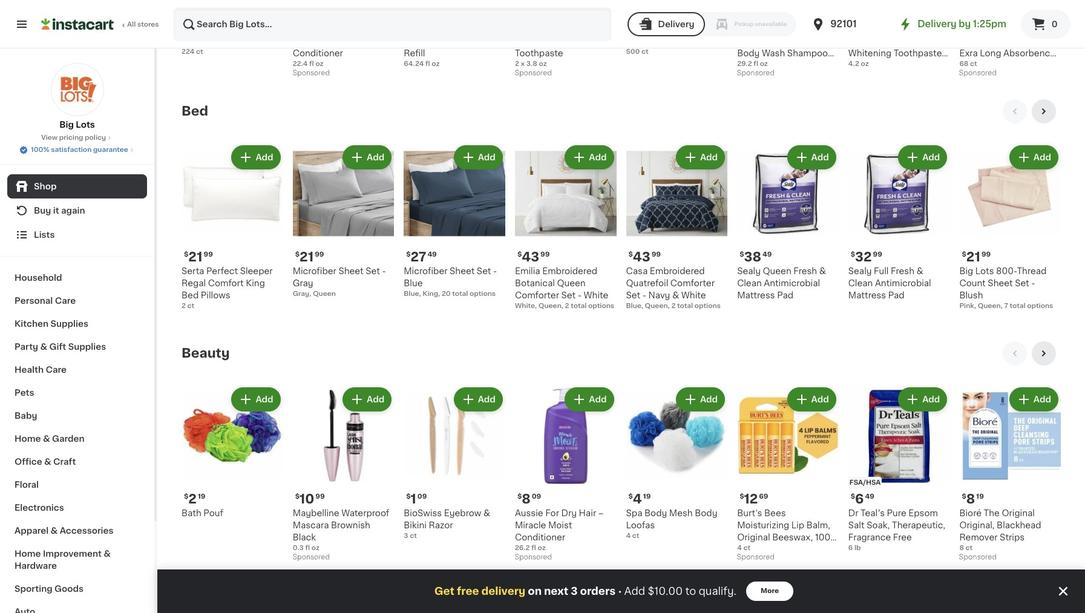 Task type: describe. For each thing, give the bounding box(es) containing it.
gray,
[[293, 290, 311, 297]]

blush
[[959, 291, 983, 299]]

bioswiss eyebrow & bikini razor 3 ct
[[404, 509, 490, 539]]

it
[[53, 206, 59, 215]]

by
[[959, 19, 971, 28]]

& inside bioswiss eyebrow & bikini razor 3 ct
[[483, 509, 490, 517]]

burt's bees moisturizing lip balm, original beeswax, 100% natural origin
[[737, 509, 838, 554]]

2 inside crest 3d white advanced radiant mint, toothpaste 2 x 3.8 oz
[[515, 60, 519, 67]]

- inside microfiber sheet set - blue blue, king, 20 total options
[[493, 267, 497, 275]]

$ for emilia embroidered botanical queen comforter set - white
[[517, 251, 522, 258]]

oz inside aussie for dry hair – miracle moist conditioner 26.2 fl oz
[[538, 545, 546, 551]]

$ for spa soap aloe & chamomile liquid soap refill
[[406, 9, 411, 16]]

6 always anti-bunch xtra protection daily liners exra long absorbency unscented
[[959, 8, 1059, 70]]

4 inside spa body mesh body loofas 4 ct
[[626, 532, 631, 539]]

add inside 'get free delivery on next 3 orders • add $10.00 to qualify.'
[[624, 586, 645, 596]]

4 ct
[[737, 545, 750, 551]]

add for spa body mesh body loofas
[[700, 395, 718, 404]]

99 for microfiber sheet set - gray
[[315, 251, 324, 258]]

$ 2 79
[[406, 8, 429, 21]]

comforter inside emilia embroidered botanical queen comforter set - white white, queen, 2 total options
[[515, 291, 559, 299]]

mattress for 38
[[737, 291, 775, 299]]

shampoo down color
[[787, 49, 828, 57]]

office
[[15, 458, 42, 466]]

total inside the casa embroidered quatrefoil comforter set - navy & white blue, queen, 2 total options
[[677, 303, 693, 309]]

- inside emilia embroidered botanical queen comforter set - white white, queen, 2 total options
[[578, 291, 582, 299]]

sheet for 27
[[450, 267, 475, 275]]

pad for 32
[[888, 291, 905, 299]]

oz inside crest 3d white advanced radiant mint, toothpaste 2 x 3.8 oz
[[539, 60, 547, 67]]

pantene volume & body shampoo + conditioner 22.4 fl oz
[[293, 25, 371, 67]]

add for dr teal's pure epsom salt soak, therapeutic, fragrance free
[[922, 395, 940, 404]]

regal
[[182, 279, 206, 287]]

apparel & accessories link
[[7, 519, 147, 542]]

ct inside bioswiss eyebrow & bikini razor 3 ct
[[410, 532, 417, 539]]

antimicrobial for 32
[[875, 279, 931, 287]]

ct inside puffs plus lotion facial tissues 224 ct
[[196, 48, 203, 55]]

26.2
[[515, 545, 530, 551]]

electronics
[[15, 503, 64, 512]]

product group containing 27
[[404, 143, 505, 299]]

home improvement & hardware
[[15, 549, 111, 570]]

personal care
[[15, 297, 76, 305]]

conditioner inside pantene volume & body shampoo + conditioner 22.4 fl oz
[[293, 49, 343, 57]]

sheet inside the 'big lots 800-thread count sheet set - blush pink, queen, 7 total options'
[[988, 279, 1013, 287]]

dry
[[561, 509, 577, 517]]

blue
[[404, 279, 423, 287]]

add button for casa embroidered quatrefoil comforter set - navy & white
[[677, 147, 724, 168]]

$ for burt's bees moisturizing lip balm, original beeswax, 100% natural origin
[[740, 493, 744, 500]]

4 inside the 4 colgate optic white stain fighter teeth whitening toothpaste, clean mint
[[855, 8, 864, 21]]

buy it again link
[[7, 198, 147, 223]]

$ 10 99 for 9
[[295, 8, 325, 21]]

aloe
[[446, 25, 465, 33]]

set inside emilia embroidered botanical queen comforter set - white white, queen, 2 total options
[[561, 291, 576, 299]]

sheet for 21
[[339, 267, 364, 275]]

4 up loofas
[[633, 493, 642, 505]]

lists link
[[7, 223, 147, 247]]

delivery
[[481, 586, 525, 596]]

add button for sealy queen fresh & clean antimicrobial mattress pad
[[788, 147, 835, 168]]

for
[[737, 61, 749, 70]]

king
[[246, 279, 265, 287]]

pets link
[[7, 381, 147, 404]]

19 for sound body cotton swabs
[[642, 9, 650, 16]]

92101
[[830, 19, 857, 28]]

add for casa embroidered quatrefoil comforter set - navy & white
[[700, 153, 718, 162]]

white inside the 4 colgate optic white stain fighter teeth whitening toothpaste, clean mint
[[910, 25, 935, 33]]

lip
[[791, 521, 804, 529]]

add button for dr teal's pure epsom salt soak, therapeutic, fragrance free
[[899, 389, 946, 410]]

fsa/hsa
[[849, 479, 881, 486]]

fresh for 38
[[794, 267, 817, 275]]

set inside microfiber sheet set - gray gray, queen
[[366, 267, 380, 275]]

casa
[[626, 267, 648, 275]]

6 inside dr teal's pure epsom salt soak, therapeutic, fragrance free 6 lb
[[848, 545, 853, 551]]

99 for big lots 800-thread count sheet set - blush
[[982, 251, 991, 258]]

& inside pantene volume & body shampoo + conditioner 22.4 fl oz
[[364, 25, 371, 33]]

conditioner inside aussie for dry hair – miracle moist conditioner 26.2 fl oz
[[515, 533, 565, 542]]

8 for herbal essences color me happy shampoo & body wash shampoo for colored hair
[[744, 8, 753, 21]]

$ for puffs plus lotion facial tissues
[[184, 9, 188, 16]]

miracle
[[515, 521, 546, 529]]

loofas
[[626, 521, 655, 529]]

big for big lots 800-thread count sheet set - blush pink, queen, 7 total options
[[959, 267, 973, 275]]

$ for sound body cotton swabs
[[628, 9, 633, 16]]

add button for microfiber sheet set - blue
[[455, 147, 502, 168]]

liquid
[[455, 37, 481, 45]]

•
[[618, 586, 622, 596]]

sponsored badge image for burt's bees moisturizing lip balm, original beeswax, 100% natural origin
[[737, 554, 774, 561]]

get
[[434, 586, 454, 596]]

sound body cotton swabs 500 ct
[[626, 25, 710, 55]]

mattress for 32
[[848, 291, 886, 299]]

99 for maybelline waterproof mascara brownish black
[[315, 493, 325, 500]]

colored
[[751, 61, 785, 70]]

& inside sealy full fresh & clean antimicrobial mattress pad
[[917, 267, 923, 275]]

$ 43 99 for casa
[[628, 250, 661, 263]]

29.2 fl oz
[[737, 60, 768, 67]]

burt's
[[737, 509, 762, 517]]

100% satisfaction guarantee button
[[19, 143, 135, 155]]

bikini
[[404, 521, 427, 529]]

& left the gift
[[40, 343, 47, 351]]

add button for big lots 800-thread count sheet set - blush
[[1010, 147, 1057, 168]]

$ for dr teal's pure epsom salt soak, therapeutic, fragrance free
[[851, 493, 855, 500]]

$ for bath pouf
[[184, 493, 188, 500]]

perfect
[[206, 267, 238, 275]]

stores
[[137, 21, 159, 28]]

care for health care
[[46, 366, 67, 374]]

swabs
[[626, 37, 654, 45]]

& right apparel
[[51, 526, 58, 535]]

microfiber for 21
[[293, 267, 336, 275]]

body up loofas
[[644, 509, 667, 517]]

home improvement & hardware link
[[7, 542, 147, 577]]

$ for herbal essences color me happy shampoo & body wash shampoo for colored hair
[[740, 9, 744, 16]]

queen, for 21
[[978, 303, 1003, 309]]

big lots logo image
[[51, 63, 104, 116]]

sponsored badge image for crest 3d white advanced radiant mint, toothpaste
[[515, 70, 552, 77]]

service type group
[[628, 12, 796, 36]]

add button for sealy full fresh & clean antimicrobial mattress pad
[[899, 147, 946, 168]]

spa soap aloe & chamomile liquid soap refill 64.24 fl oz
[[404, 25, 505, 67]]

all stores link
[[41, 7, 160, 41]]

19 for bioré the original original, blackhead remover strips
[[976, 493, 984, 500]]

add for serta perfect sleeper regal comfort king bed pillows
[[256, 153, 273, 162]]

$ for spa body mesh body loofas
[[628, 493, 633, 500]]

advanced
[[515, 37, 558, 45]]

$ 21 99 for big
[[962, 250, 991, 263]]

guarantee
[[93, 146, 128, 153]]

& inside sealy queen fresh & clean antimicrobial mattress pad
[[819, 267, 826, 275]]

$ for pantene volume & body shampoo + conditioner
[[295, 9, 300, 16]]

$ for bioswiss eyebrow & bikini razor
[[406, 493, 411, 500]]

29.2
[[737, 60, 752, 67]]

$ for microfiber sheet set - blue
[[406, 251, 411, 258]]

get free delivery on next 3 orders • add $10.00 to qualify.
[[434, 586, 737, 596]]

- inside the 'big lots 800-thread count sheet set - blush pink, queen, 7 total options'
[[1031, 279, 1035, 287]]

ct down moisturizing
[[743, 545, 750, 551]]

product group containing 4
[[626, 385, 727, 541]]

baby link
[[7, 404, 147, 427]]

fl inside pantene volume & body shampoo + conditioner 22.4 fl oz
[[309, 60, 314, 67]]

09 for 8
[[532, 493, 541, 500]]

kitchen supplies link
[[7, 312, 147, 335]]

$ for crest 3d white advanced radiant mint, toothpaste
[[517, 9, 522, 16]]

sealy queen fresh & clean antimicrobial mattress pad
[[737, 267, 826, 299]]

add button for emilia embroidered botanical queen comforter set - white
[[566, 147, 613, 168]]

plus
[[206, 25, 224, 33]]

count
[[959, 279, 986, 287]]

1 horizontal spatial soap
[[483, 37, 505, 45]]

white inside the casa embroidered quatrefoil comforter set - navy & white blue, queen, 2 total options
[[681, 291, 706, 299]]

epsom
[[909, 509, 938, 517]]

add for bath pouf
[[256, 395, 273, 404]]

09 for 1
[[417, 493, 427, 500]]

& inside the casa embroidered quatrefoil comforter set - navy & white blue, queen, 2 total options
[[672, 291, 679, 299]]

$ 2 19 for bath pouf
[[184, 493, 205, 505]]

clean for 32
[[848, 279, 873, 287]]

all stores
[[127, 21, 159, 28]]

options inside the 'big lots 800-thread count sheet set - blush pink, queen, 7 total options'
[[1027, 303, 1053, 309]]

shampoo down essences
[[783, 37, 824, 45]]

oz inside spa soap aloe & chamomile liquid soap refill 64.24 fl oz
[[432, 60, 440, 67]]

home & garden
[[15, 435, 85, 443]]

crest
[[515, 25, 538, 33]]

99 for serta perfect sleeper regal comfort king bed pillows
[[204, 251, 213, 258]]

& inside home improvement & hardware
[[104, 549, 111, 558]]

ct right 68
[[970, 60, 977, 67]]

goods
[[55, 585, 84, 593]]

$ for serta perfect sleeper regal comfort king bed pillows
[[184, 251, 188, 258]]

500
[[626, 48, 640, 55]]

8 inside the bioré the original original, blackhead remover strips 8 ct
[[959, 545, 964, 551]]

queen, inside emilia embroidered botanical queen comforter set - white white, queen, 2 total options
[[538, 303, 563, 309]]

add for microfiber sheet set - blue
[[478, 153, 496, 162]]

$ 4 19
[[628, 493, 651, 505]]

office & craft link
[[7, 450, 147, 473]]

body right mesh
[[695, 509, 717, 517]]

1
[[411, 493, 416, 505]]

2 inside emilia embroidered botanical queen comforter set - white white, queen, 2 total options
[[565, 303, 569, 309]]

ct inside sound body cotton swabs 500 ct
[[642, 48, 649, 55]]

$ 8 09
[[517, 493, 541, 505]]

sealy for 32
[[848, 267, 872, 275]]

shop link
[[7, 174, 147, 198]]

free
[[893, 533, 912, 542]]

comforter inside the casa embroidered quatrefoil comforter set - navy & white blue, queen, 2 total options
[[670, 279, 715, 287]]

product group containing 2
[[182, 385, 283, 519]]

oz inside the maybelline waterproof mascara brownish black 0.3 fl oz
[[312, 545, 319, 551]]

shampoo inside pantene volume & body shampoo + conditioner 22.4 fl oz
[[317, 37, 358, 45]]

original inside the bioré the original original, blackhead remover strips 8 ct
[[1002, 509, 1035, 517]]

3 for on next 3 orders
[[571, 586, 578, 596]]

fl right 29.2
[[754, 60, 758, 67]]

$ 12 69
[[740, 493, 768, 505]]

queen inside microfiber sheet set - gray gray, queen
[[313, 290, 336, 297]]

microfiber for 27
[[404, 267, 448, 275]]

1:25pm
[[973, 19, 1006, 28]]

aussie for dry hair – miracle moist conditioner 26.2 fl oz
[[515, 509, 604, 551]]

volume
[[330, 25, 362, 33]]

hair inside herbal essences color me happy shampoo & body wash shampoo for colored hair
[[787, 61, 805, 70]]

6 up puffs
[[188, 8, 197, 21]]

all
[[127, 21, 136, 28]]

mesh
[[669, 509, 693, 517]]

antimicrobial for 38
[[764, 279, 820, 287]]

& left garden
[[43, 435, 50, 443]]

sponsored badge image down 29.2 fl oz at the top
[[737, 70, 774, 77]]

bed inside serta perfect sleeper regal comfort king bed pillows 2 ct
[[182, 291, 199, 299]]

wash
[[762, 49, 785, 57]]

lots for big lots 800-thread count sheet set - blush pink, queen, 7 total options
[[975, 267, 994, 275]]

view pricing policy
[[41, 134, 106, 141]]

toothpaste,
[[894, 49, 944, 57]]

total inside microfiber sheet set - blue blue, king, 20 total options
[[452, 290, 468, 297]]

$ for sealy full fresh & clean antimicrobial mattress pad
[[851, 251, 855, 258]]

add for emilia embroidered botanical queen comforter set - white
[[589, 153, 607, 162]]

free
[[457, 586, 479, 596]]

3d
[[540, 25, 553, 33]]

oz right 4.2
[[861, 60, 869, 67]]

1 bed from the top
[[182, 105, 208, 118]]

add button for microfiber sheet set - gray
[[344, 147, 390, 168]]

$ 10 99 for 8
[[295, 493, 325, 505]]

ct inside spa body mesh body loofas 4 ct
[[632, 532, 639, 539]]

lotion
[[226, 25, 253, 33]]

fl inside aussie for dry hair – miracle moist conditioner 26.2 fl oz
[[531, 545, 536, 551]]

crest 3d white advanced radiant mint, toothpaste 2 x 3.8 oz
[[515, 25, 616, 67]]

oz inside pantene volume & body shampoo + conditioner 22.4 fl oz
[[316, 60, 323, 67]]

teeth
[[904, 37, 928, 45]]

64.24
[[404, 60, 424, 67]]

total inside the 'big lots 800-thread count sheet set - blush pink, queen, 7 total options'
[[1010, 303, 1025, 309]]

100% inside button
[[31, 146, 49, 153]]

09 for 6
[[198, 9, 208, 16]]

product group containing 38
[[737, 143, 839, 301]]



Task type: locate. For each thing, give the bounding box(es) containing it.
2 43 from the left
[[633, 250, 650, 263]]

sponsored badge image for maybelline waterproof mascara brownish black
[[293, 554, 329, 561]]

fragrance
[[848, 533, 891, 542]]

1 horizontal spatial $ 43 99
[[628, 250, 661, 263]]

0 horizontal spatial hair
[[579, 509, 596, 517]]

brownish
[[331, 521, 370, 529]]

supplies inside "link"
[[51, 320, 88, 328]]

4 down moisturizing
[[737, 545, 742, 551]]

0 horizontal spatial original
[[737, 533, 770, 542]]

99 up quatrefoil
[[652, 251, 661, 258]]

49 right 27
[[427, 251, 437, 258]]

19 for spa body mesh body loofas
[[643, 493, 651, 500]]

21 for serta
[[188, 250, 202, 263]]

soap right the liquid
[[483, 37, 505, 45]]

original,
[[959, 521, 995, 529]]

2 horizontal spatial $ 21 99
[[962, 250, 991, 263]]

9
[[522, 8, 531, 21]]

0 vertical spatial comforter
[[670, 279, 715, 287]]

1 fresh from the left
[[794, 267, 817, 275]]

0 vertical spatial 100%
[[31, 146, 49, 153]]

$ for maybelline waterproof mascara brownish black
[[295, 493, 300, 500]]

health care
[[15, 366, 67, 374]]

3 21 from the left
[[966, 250, 980, 263]]

1 $ 10 99 from the top
[[295, 8, 325, 21]]

fl right 22.4
[[309, 60, 314, 67]]

gift
[[49, 343, 66, 351]]

queen, for 43
[[645, 303, 670, 309]]

pad inside sealy full fresh & clean antimicrobial mattress pad
[[888, 291, 905, 299]]

instacart logo image
[[41, 17, 114, 31]]

1 horizontal spatial spa
[[626, 509, 642, 517]]

1 vertical spatial soap
[[483, 37, 505, 45]]

$ 43 99 up emilia
[[517, 250, 550, 263]]

$ 10 99 up maybelline
[[295, 493, 325, 505]]

100% down balm,
[[815, 533, 838, 542]]

product group containing 12
[[737, 385, 839, 564]]

2 79 from the left
[[754, 9, 763, 16]]

0 vertical spatial soap
[[422, 25, 444, 33]]

hair inside aussie for dry hair – miracle moist conditioner 26.2 fl oz
[[579, 509, 596, 517]]

6 up the "dr"
[[855, 493, 864, 505]]

delivery right sound
[[658, 20, 694, 28]]

big lots
[[59, 120, 95, 129]]

0 vertical spatial $ 10 99
[[295, 8, 325, 21]]

sponsored badge image
[[293, 70, 329, 77], [515, 70, 552, 77], [737, 70, 774, 77], [959, 70, 996, 77], [293, 554, 329, 561], [515, 554, 552, 561], [737, 554, 774, 561], [959, 554, 996, 561]]

options inside emilia embroidered botanical queen comforter set - white white, queen, 2 total options
[[588, 303, 614, 309]]

home inside home improvement & hardware
[[15, 549, 41, 558]]

lots for big lots
[[76, 120, 95, 129]]

1 horizontal spatial 43
[[633, 250, 650, 263]]

lots up count at top right
[[975, 267, 994, 275]]

embroidered inside the casa embroidered quatrefoil comforter set - navy & white blue, queen, 2 total options
[[650, 267, 705, 275]]

clean down 38
[[737, 279, 762, 287]]

2 horizontal spatial sheet
[[988, 279, 1013, 287]]

queen inside sealy queen fresh & clean antimicrobial mattress pad
[[763, 267, 791, 275]]

pink,
[[959, 303, 976, 309]]

6 inside 6 always anti-bunch xtra protection daily liners exra long absorbency unscented
[[966, 8, 975, 21]]

0 vertical spatial supplies
[[51, 320, 88, 328]]

more button
[[746, 582, 793, 601]]

next
[[544, 586, 568, 596]]

set inside microfiber sheet set - blue blue, king, 20 total options
[[477, 267, 491, 275]]

oz down wash
[[760, 60, 768, 67]]

49 for 6
[[865, 493, 874, 500]]

sealy down 38
[[737, 267, 761, 275]]

1 $ 21 99 from the left
[[184, 250, 213, 263]]

99 for casa embroidered quatrefoil comforter set - navy & white
[[652, 251, 661, 258]]

mint
[[875, 61, 894, 70]]

1 vertical spatial big
[[959, 267, 973, 275]]

2 inside serta perfect sleeper regal comfort king bed pillows 2 ct
[[182, 303, 186, 309]]

& inside spa soap aloe & chamomile liquid soap refill 64.24 fl oz
[[467, 25, 474, 33]]

43
[[522, 250, 539, 263], [633, 250, 650, 263]]

2 embroidered from the left
[[650, 267, 705, 275]]

conditioner down miracle
[[515, 533, 565, 542]]

fresh
[[794, 267, 817, 275], [891, 267, 914, 275]]

0 vertical spatial 10
[[300, 8, 314, 21]]

add button for bath pouf
[[233, 389, 279, 410]]

8 up herbal
[[744, 8, 753, 21]]

treatment tracker modal dialog
[[157, 569, 1085, 613]]

set inside the 'big lots 800-thread count sheet set - blush pink, queen, 7 total options'
[[1015, 279, 1029, 287]]

2 inside the casa embroidered quatrefoil comforter set - navy & white blue, queen, 2 total options
[[671, 303, 676, 309]]

2 10 from the top
[[300, 493, 314, 505]]

options inside the casa embroidered quatrefoil comforter set - navy & white blue, queen, 2 total options
[[695, 303, 721, 309]]

1 vertical spatial supplies
[[68, 343, 106, 351]]

0 horizontal spatial $ 2 19
[[184, 493, 205, 505]]

2 item carousel region from the top
[[182, 341, 1061, 574]]

1 home from the top
[[15, 435, 41, 443]]

always
[[959, 25, 990, 33]]

1 horizontal spatial conditioner
[[515, 533, 565, 542]]

queen, left 7 at the right
[[978, 303, 1003, 309]]

09 up aussie
[[532, 493, 541, 500]]

2 fresh from the left
[[891, 267, 914, 275]]

big up pricing
[[59, 120, 74, 129]]

0 horizontal spatial blue,
[[404, 290, 421, 297]]

10 for 9
[[300, 8, 314, 21]]

queen down $ 38 49
[[763, 267, 791, 275]]

$ inside $ 2 79
[[406, 9, 411, 16]]

$ for big lots 800-thread count sheet set - blush
[[962, 251, 966, 258]]

1 horizontal spatial $ 21 99
[[295, 250, 324, 263]]

for
[[545, 509, 559, 517]]

2 horizontal spatial queen
[[763, 267, 791, 275]]

long
[[980, 49, 1001, 57]]

craft
[[53, 458, 76, 466]]

& left craft on the left
[[44, 458, 51, 466]]

ct
[[196, 48, 203, 55], [642, 48, 649, 55], [970, 60, 977, 67], [187, 303, 194, 309], [410, 532, 417, 539], [632, 532, 639, 539], [743, 545, 750, 551], [966, 545, 973, 551]]

1 antimicrobial from the left
[[764, 279, 820, 287]]

0 horizontal spatial queen,
[[538, 303, 563, 309]]

sheet inside microfiber sheet set - blue blue, king, 20 total options
[[450, 267, 475, 275]]

1 horizontal spatial $ 2 19
[[628, 8, 650, 21]]

oz right 3.8
[[539, 60, 547, 67]]

1 vertical spatial home
[[15, 549, 41, 558]]

delivery for delivery by 1:25pm
[[918, 19, 957, 28]]

8 for bioré the original original, blackhead remover strips
[[966, 493, 975, 505]]

Search field
[[174, 8, 611, 40]]

1 horizontal spatial sealy
[[848, 267, 872, 275]]

total
[[452, 290, 468, 297], [571, 303, 587, 309], [677, 303, 693, 309], [1010, 303, 1025, 309]]

0 horizontal spatial soap
[[422, 25, 444, 33]]

blue, inside microfiber sheet set - blue blue, king, 20 total options
[[404, 290, 421, 297]]

19 inside $ 8 19
[[976, 493, 984, 500]]

0 horizontal spatial 09
[[198, 9, 208, 16]]

satisfaction
[[51, 146, 92, 153]]

0 vertical spatial $ 2 19
[[628, 8, 650, 21]]

care
[[55, 297, 76, 305], [46, 366, 67, 374]]

09 up puffs
[[198, 9, 208, 16]]

3 inside bioswiss eyebrow & bikini razor 3 ct
[[404, 532, 408, 539]]

microfiber inside microfiber sheet set - gray gray, queen
[[293, 267, 336, 275]]

8 for aussie for dry hair – miracle moist conditioner
[[522, 493, 531, 505]]

orders
[[580, 586, 616, 596]]

1 embroidered from the left
[[542, 267, 597, 275]]

1 vertical spatial lots
[[975, 267, 994, 275]]

fl inside the maybelline waterproof mascara brownish black 0.3 fl oz
[[305, 545, 310, 551]]

0 horizontal spatial $ 21 99
[[184, 250, 213, 263]]

0 horizontal spatial queen
[[313, 290, 336, 297]]

3 right next
[[571, 586, 578, 596]]

1 vertical spatial $ 2 19
[[184, 493, 205, 505]]

$ up puffs
[[184, 9, 188, 16]]

1 horizontal spatial 3
[[571, 586, 578, 596]]

$ 10 99 up pantene
[[295, 8, 325, 21]]

1 horizontal spatial 09
[[417, 493, 427, 500]]

1 horizontal spatial comforter
[[670, 279, 715, 287]]

09 inside the '$ 1 09'
[[417, 493, 427, 500]]

essences
[[768, 25, 808, 33]]

1 vertical spatial blue,
[[626, 303, 643, 309]]

0 horizontal spatial 43
[[522, 250, 539, 263]]

$ up chamomile
[[406, 9, 411, 16]]

09
[[198, 9, 208, 16], [417, 493, 427, 500], [532, 493, 541, 500]]

queen, right white, at the left of the page
[[538, 303, 563, 309]]

2 queen, from the left
[[645, 303, 670, 309]]

fl
[[309, 60, 314, 67], [425, 60, 430, 67], [754, 60, 758, 67], [305, 545, 310, 551], [531, 545, 536, 551]]

$ 21 99 for serta
[[184, 250, 213, 263]]

body right sound
[[656, 25, 678, 33]]

product group containing 9
[[515, 0, 616, 80]]

oz right "64.24"
[[432, 60, 440, 67]]

$ 21 99 for microfiber
[[295, 250, 324, 263]]

1 horizontal spatial queen,
[[645, 303, 670, 309]]

accessories
[[60, 526, 113, 535]]

$ inside $ 38 49
[[740, 251, 744, 258]]

224
[[182, 48, 194, 55]]

& up the liquid
[[467, 25, 474, 33]]

body inside sound body cotton swabs 500 ct
[[656, 25, 678, 33]]

hair right colored
[[787, 61, 805, 70]]

2 mattress from the left
[[848, 291, 886, 299]]

add button for spa body mesh body loofas
[[677, 389, 724, 410]]

herbal
[[737, 25, 765, 33]]

$ inside $ 6 09
[[184, 9, 188, 16]]

big for big lots
[[59, 120, 74, 129]]

$ 2 19 for sound body cotton swabs
[[628, 8, 650, 21]]

sealy for 38
[[737, 267, 761, 275]]

79 up herbal
[[754, 9, 763, 16]]

43 for emilia
[[522, 250, 539, 263]]

oz down black
[[312, 545, 319, 551]]

None search field
[[173, 7, 612, 41]]

$ inside $ 8 09
[[517, 493, 522, 500]]

product group
[[293, 0, 394, 80], [515, 0, 616, 80], [737, 0, 839, 80], [959, 0, 1061, 80], [182, 143, 283, 311], [293, 143, 394, 299], [404, 143, 505, 299], [515, 143, 616, 311], [626, 143, 727, 311], [737, 143, 839, 301], [848, 143, 950, 301], [959, 143, 1061, 311], [182, 385, 283, 519], [293, 385, 394, 564], [404, 385, 505, 541], [515, 385, 616, 564], [626, 385, 727, 541], [737, 385, 839, 564], [848, 385, 950, 553], [959, 385, 1061, 564]]

item carousel region containing beauty
[[182, 341, 1061, 574]]

product group containing 32
[[848, 143, 950, 301]]

set inside the casa embroidered quatrefoil comforter set - navy & white blue, queen, 2 total options
[[626, 291, 640, 299]]

1 vertical spatial conditioner
[[515, 533, 565, 542]]

19 up bioré
[[976, 493, 984, 500]]

1 $ 43 99 from the left
[[517, 250, 550, 263]]

0 vertical spatial lots
[[76, 120, 95, 129]]

10 up maybelline
[[300, 493, 314, 505]]

ct inside serta perfect sleeper regal comfort king bed pillows 2 ct
[[187, 303, 194, 309]]

oz right 26.2
[[538, 545, 546, 551]]

ct down loofas
[[632, 532, 639, 539]]

add for bioswiss eyebrow & bikini razor
[[478, 395, 496, 404]]

1 vertical spatial 3
[[571, 586, 578, 596]]

1 horizontal spatial pad
[[888, 291, 905, 299]]

1 horizontal spatial microfiber
[[404, 267, 448, 275]]

0
[[1052, 20, 1058, 28]]

product group containing 1
[[404, 385, 505, 541]]

- inside the casa embroidered quatrefoil comforter set - navy & white blue, queen, 2 total options
[[642, 291, 646, 299]]

& inside 'link'
[[44, 458, 51, 466]]

1 vertical spatial spa
[[626, 509, 642, 517]]

sponsored badge image for bioré the original original, blackhead remover strips
[[959, 554, 996, 561]]

item carousel region
[[182, 99, 1061, 332], [182, 341, 1061, 574]]

68
[[959, 60, 968, 67]]

add for big lots 800-thread count sheet set - blush
[[1033, 153, 1051, 162]]

clean down 32
[[848, 279, 873, 287]]

quatrefoil
[[626, 279, 668, 287]]

49 inside $ 38 49
[[762, 251, 772, 258]]

0 horizontal spatial mattress
[[737, 291, 775, 299]]

1 horizontal spatial 49
[[762, 251, 772, 258]]

- inside microfiber sheet set - gray gray, queen
[[382, 267, 386, 275]]

79 for 8
[[754, 9, 763, 16]]

3 down bikini
[[404, 532, 408, 539]]

bath
[[182, 509, 201, 517]]

2 $ 21 99 from the left
[[295, 250, 324, 263]]

0 horizontal spatial sealy
[[737, 267, 761, 275]]

bed down regal
[[182, 291, 199, 299]]

1 vertical spatial 10
[[300, 493, 314, 505]]

1 vertical spatial 100%
[[815, 533, 838, 542]]

1 horizontal spatial antimicrobial
[[875, 279, 931, 287]]

10 for 8
[[300, 493, 314, 505]]

blue, inside the casa embroidered quatrefoil comforter set - navy & white blue, queen, 2 total options
[[626, 303, 643, 309]]

2 sealy from the left
[[848, 267, 872, 275]]

& inside herbal essences color me happy shampoo & body wash shampoo for colored hair
[[826, 37, 833, 45]]

clean inside the 4 colgate optic white stain fighter teeth whitening toothpaste, clean mint
[[848, 61, 873, 70]]

100%
[[31, 146, 49, 153], [815, 533, 838, 542]]

2 horizontal spatial 49
[[865, 493, 874, 500]]

1 vertical spatial queen
[[557, 279, 586, 287]]

ct down regal
[[187, 303, 194, 309]]

0 vertical spatial spa
[[404, 25, 420, 33]]

99
[[315, 9, 325, 16], [204, 251, 213, 258], [315, 251, 324, 258], [540, 251, 550, 258], [652, 251, 661, 258], [873, 251, 882, 258], [982, 251, 991, 258], [315, 493, 325, 500]]

teal's
[[861, 509, 885, 517]]

1 vertical spatial bed
[[182, 291, 199, 299]]

$ up count at top right
[[962, 251, 966, 258]]

0 vertical spatial big
[[59, 120, 74, 129]]

eyebrow
[[444, 509, 481, 517]]

3 queen, from the left
[[978, 303, 1003, 309]]

$ for casa embroidered quatrefoil comforter set - navy & white
[[628, 251, 633, 258]]

microfiber down $ 27 49 at top
[[404, 267, 448, 275]]

0 vertical spatial hair
[[787, 61, 805, 70]]

3 $ 21 99 from the left
[[962, 250, 991, 263]]

0 horizontal spatial 79
[[420, 9, 429, 16]]

2 antimicrobial from the left
[[875, 279, 931, 287]]

0 horizontal spatial 49
[[427, 251, 437, 258]]

1 horizontal spatial 100%
[[815, 533, 838, 542]]

21 for big
[[966, 250, 980, 263]]

sponsored badge image down 3.8
[[515, 70, 552, 77]]

$ up maybelline
[[295, 493, 300, 500]]

moisturizing
[[737, 521, 789, 529]]

0 vertical spatial conditioner
[[293, 49, 343, 57]]

microfiber inside microfiber sheet set - blue blue, king, 20 total options
[[404, 267, 448, 275]]

100% down view
[[31, 146, 49, 153]]

4.2
[[848, 60, 859, 67]]

add for microfiber sheet set - gray
[[367, 153, 384, 162]]

maybelline waterproof mascara brownish black 0.3 fl oz
[[293, 509, 389, 551]]

2 $ 43 99 from the left
[[628, 250, 661, 263]]

spa down $ 2 79
[[404, 25, 420, 33]]

38
[[744, 250, 761, 263]]

0 horizontal spatial delivery
[[658, 20, 694, 28]]

2 microfiber from the left
[[404, 267, 448, 275]]

8 down remover
[[959, 545, 964, 551]]

99 for emilia embroidered botanical queen comforter set - white
[[540, 251, 550, 258]]

0 vertical spatial 3
[[404, 532, 408, 539]]

delivery inside button
[[658, 20, 694, 28]]

6 left "lb" at the bottom right
[[848, 545, 853, 551]]

ct down tissues
[[196, 48, 203, 55]]

lots up view pricing policy link in the top left of the page
[[76, 120, 95, 129]]

$ inside $ 27 49
[[406, 251, 411, 258]]

1 vertical spatial hair
[[579, 509, 596, 517]]

$ inside $ 6 49
[[851, 493, 855, 500]]

fl right 0.3
[[305, 545, 310, 551]]

improvement
[[43, 549, 102, 558]]

$ up the "dr"
[[851, 493, 855, 500]]

fl inside spa soap aloe & chamomile liquid soap refill 64.24 fl oz
[[425, 60, 430, 67]]

bioswiss
[[404, 509, 442, 517]]

baby
[[15, 412, 37, 420]]

49 right 38
[[762, 251, 772, 258]]

$ up sound
[[628, 9, 633, 16]]

0 horizontal spatial 21
[[188, 250, 202, 263]]

lots inside the 'big lots 800-thread count sheet set - blush pink, queen, 7 total options'
[[975, 267, 994, 275]]

0 horizontal spatial antimicrobial
[[764, 279, 820, 287]]

sponsored badge image for pantene volume & body shampoo + conditioner
[[293, 70, 329, 77]]

ct down remover
[[966, 545, 973, 551]]

1 horizontal spatial blue,
[[626, 303, 643, 309]]

1 horizontal spatial lots
[[975, 267, 994, 275]]

spa
[[404, 25, 420, 33], [626, 509, 642, 517]]

$ for bioré the original original, blackhead remover strips
[[962, 493, 966, 500]]

fresh inside sealy queen fresh & clean antimicrobial mattress pad
[[794, 267, 817, 275]]

21 up gray
[[300, 250, 314, 263]]

embroidered for comforter
[[650, 267, 705, 275]]

2 horizontal spatial 21
[[966, 250, 980, 263]]

49 inside $ 27 49
[[427, 251, 437, 258]]

+
[[360, 37, 365, 45]]

again
[[61, 206, 85, 215]]

$ up loofas
[[628, 493, 633, 500]]

1 horizontal spatial delivery
[[918, 19, 957, 28]]

on
[[528, 586, 542, 596]]

0 vertical spatial care
[[55, 297, 76, 305]]

21 for microfiber
[[300, 250, 314, 263]]

add button for bioswiss eyebrow & bikini razor
[[455, 389, 502, 410]]

spa for 4
[[626, 509, 642, 517]]

white inside emilia embroidered botanical queen comforter set - white white, queen, 2 total options
[[584, 291, 608, 299]]

100% inside burt's bees moisturizing lip balm, original beeswax, 100% natural origin
[[815, 533, 838, 542]]

home up hardware
[[15, 549, 41, 558]]

white inside crest 3d white advanced radiant mint, toothpaste 2 x 3.8 oz
[[555, 25, 580, 33]]

1 vertical spatial original
[[737, 533, 770, 542]]

toothpaste
[[515, 49, 563, 57]]

0 horizontal spatial comforter
[[515, 291, 559, 299]]

embroidered
[[542, 267, 597, 275], [650, 267, 705, 275]]

0 horizontal spatial 3
[[404, 532, 408, 539]]

body inside pantene volume & body shampoo + conditioner 22.4 fl oz
[[293, 37, 315, 45]]

4 down loofas
[[626, 532, 631, 539]]

3
[[404, 532, 408, 539], [571, 586, 578, 596]]

$10.00
[[648, 586, 683, 596]]

8 up bioré
[[966, 493, 975, 505]]

pets
[[15, 389, 34, 397]]

1 sealy from the left
[[737, 267, 761, 275]]

black
[[293, 533, 316, 542]]

therapeutic,
[[892, 521, 945, 529]]

1 item carousel region from the top
[[182, 99, 1061, 332]]

$ 43 99 up casa
[[628, 250, 661, 263]]

19 for bath pouf
[[198, 493, 205, 500]]

& down color
[[826, 37, 833, 45]]

mint,
[[595, 37, 616, 45]]

original up blackhead
[[1002, 509, 1035, 517]]

floral
[[15, 480, 39, 489]]

2 horizontal spatial 09
[[532, 493, 541, 500]]

$ up bath
[[184, 493, 188, 500]]

pantene
[[293, 25, 328, 33]]

0 horizontal spatial embroidered
[[542, 267, 597, 275]]

antimicrobial down full
[[875, 279, 931, 287]]

99 for sealy full fresh & clean antimicrobial mattress pad
[[873, 251, 882, 258]]

49 down fsa/hsa
[[865, 493, 874, 500]]

0 horizontal spatial big
[[59, 120, 74, 129]]

1 vertical spatial comforter
[[515, 291, 559, 299]]

0 vertical spatial item carousel region
[[182, 99, 1061, 332]]

8
[[744, 8, 753, 21], [522, 493, 531, 505], [966, 493, 975, 505], [959, 545, 964, 551]]

$ 27 49
[[406, 250, 437, 263]]

big inside big lots link
[[59, 120, 74, 129]]

0 vertical spatial queen
[[763, 267, 791, 275]]

$ for aussie for dry hair – miracle moist conditioner
[[517, 493, 522, 500]]

1 21 from the left
[[188, 250, 202, 263]]

queen, inside the casa embroidered quatrefoil comforter set - navy & white blue, queen, 2 total options
[[645, 303, 670, 309]]

89
[[532, 9, 541, 16]]

3 for 1
[[404, 532, 408, 539]]

$ inside $ 32 99
[[851, 251, 855, 258]]

2 pad from the left
[[888, 291, 905, 299]]

0 horizontal spatial $ 43 99
[[517, 250, 550, 263]]

add for sealy full fresh & clean antimicrobial mattress pad
[[922, 153, 940, 162]]

2 bed from the top
[[182, 291, 199, 299]]

bioré
[[959, 509, 982, 517]]

care down household link
[[55, 297, 76, 305]]

sound
[[626, 25, 653, 33]]

0 vertical spatial original
[[1002, 509, 1035, 517]]

1 horizontal spatial mattress
[[848, 291, 886, 299]]

queen inside emilia embroidered botanical queen comforter set - white white, queen, 2 total options
[[557, 279, 586, 287]]

policy
[[85, 134, 106, 141]]

4 up colgate
[[855, 8, 864, 21]]

1 queen, from the left
[[538, 303, 563, 309]]

0 horizontal spatial spa
[[404, 25, 420, 33]]

sheet inside microfiber sheet set - gray gray, queen
[[339, 267, 364, 275]]

$ inside $ 4 19
[[628, 493, 633, 500]]

king,
[[423, 290, 440, 297]]

embroidered for queen
[[542, 267, 597, 275]]

hair
[[787, 61, 805, 70], [579, 509, 596, 517]]

0 vertical spatial blue,
[[404, 290, 421, 297]]

home for home & garden
[[15, 435, 41, 443]]

item carousel region containing bed
[[182, 99, 1061, 332]]

mattress down $ 38 49
[[737, 291, 775, 299]]

ct down bikini
[[410, 532, 417, 539]]

$
[[184, 9, 188, 16], [295, 9, 300, 16], [406, 9, 411, 16], [517, 9, 522, 16], [628, 9, 633, 16], [740, 9, 744, 16], [184, 251, 188, 258], [295, 251, 300, 258], [406, 251, 411, 258], [517, 251, 522, 258], [628, 251, 633, 258], [740, 251, 744, 258], [851, 251, 855, 258], [962, 251, 966, 258], [184, 493, 188, 500], [295, 493, 300, 500], [406, 493, 411, 500], [517, 493, 522, 500], [628, 493, 633, 500], [740, 493, 744, 500], [851, 493, 855, 500], [962, 493, 966, 500]]

sporting goods link
[[7, 577, 147, 600]]

sponsored badge image down unscented
[[959, 70, 996, 77]]

$ up sealy full fresh & clean antimicrobial mattress pad
[[851, 251, 855, 258]]

ct inside the bioré the original original, blackhead remover strips 8 ct
[[966, 545, 973, 551]]

sponsored badge image down remover
[[959, 554, 996, 561]]

0 horizontal spatial pad
[[777, 291, 793, 299]]

fresh for 32
[[891, 267, 914, 275]]

8 up aussie
[[522, 493, 531, 505]]

clean for 38
[[737, 279, 762, 287]]

1 10 from the top
[[300, 8, 314, 21]]

$ up serta
[[184, 251, 188, 258]]

1 pad from the left
[[777, 291, 793, 299]]

party
[[15, 343, 38, 351]]

0 horizontal spatial sheet
[[339, 267, 364, 275]]

1 horizontal spatial 21
[[300, 250, 314, 263]]

09 inside $ 8 09
[[532, 493, 541, 500]]

09 right the 1 in the bottom left of the page
[[417, 493, 427, 500]]

$ 2 19 up bath
[[184, 493, 205, 505]]

pad for 38
[[777, 291, 793, 299]]

spa inside spa soap aloe & chamomile liquid soap refill 64.24 fl oz
[[404, 25, 420, 33]]

49 inside $ 6 49
[[865, 493, 874, 500]]

1 horizontal spatial embroidered
[[650, 267, 705, 275]]

queen, down navy
[[645, 303, 670, 309]]

6 up always
[[966, 8, 975, 21]]

lots
[[76, 120, 95, 129], [975, 267, 994, 275]]

1 microfiber from the left
[[293, 267, 336, 275]]

79 for 2
[[420, 9, 429, 16]]

fresh inside sealy full fresh & clean antimicrobial mattress pad
[[891, 267, 914, 275]]

sealy down 32
[[848, 267, 872, 275]]

19 up loofas
[[643, 493, 651, 500]]

oz right 22.4
[[316, 60, 323, 67]]

1 horizontal spatial fresh
[[891, 267, 914, 275]]

sporting
[[15, 585, 52, 593]]

$ for microfiber sheet set - gray
[[295, 251, 300, 258]]

19 inside $ 4 19
[[643, 493, 651, 500]]

delivery for delivery
[[658, 20, 694, 28]]

garden
[[52, 435, 85, 443]]

botanical
[[515, 279, 555, 287]]

clean inside sealy queen fresh & clean antimicrobial mattress pad
[[737, 279, 762, 287]]

comfort
[[208, 279, 244, 287]]

conditioner
[[293, 49, 343, 57], [515, 533, 565, 542]]

add button for serta perfect sleeper regal comfort king bed pillows
[[233, 147, 279, 168]]

ct down swabs
[[642, 48, 649, 55]]

1 horizontal spatial original
[[1002, 509, 1035, 517]]

embroidered up botanical
[[542, 267, 597, 275]]

$ for sealy queen fresh & clean antimicrobial mattress pad
[[740, 251, 744, 258]]

0.3
[[293, 545, 304, 551]]

total inside emilia embroidered botanical queen comforter set - white white, queen, 2 total options
[[571, 303, 587, 309]]

22.4
[[293, 60, 308, 67]]

2 home from the top
[[15, 549, 41, 558]]

49 for 38
[[762, 251, 772, 258]]

$ up blue
[[406, 251, 411, 258]]

43 for casa
[[633, 250, 650, 263]]

shampoo down volume
[[317, 37, 358, 45]]

shampoo
[[317, 37, 358, 45], [783, 37, 824, 45], [787, 49, 828, 57]]

comforter right quatrefoil
[[670, 279, 715, 287]]

10
[[300, 8, 314, 21], [300, 493, 314, 505]]

embroidered inside emilia embroidered botanical queen comforter set - white white, queen, 2 total options
[[542, 267, 597, 275]]

1 vertical spatial care
[[46, 366, 67, 374]]

tissues
[[182, 37, 214, 45]]

buy
[[34, 206, 51, 215]]

dr teal's pure epsom salt soak, therapeutic, fragrance free 6 lb
[[848, 509, 945, 551]]

4 colgate optic white stain fighter teeth whitening toothpaste, clean mint
[[848, 8, 944, 70]]

spa for 2
[[404, 25, 420, 33]]

sponsored badge image for aussie for dry hair – miracle moist conditioner
[[515, 554, 552, 561]]

view
[[41, 134, 58, 141]]

add for sealy queen fresh & clean antimicrobial mattress pad
[[811, 153, 829, 162]]

1 43 from the left
[[522, 250, 539, 263]]

bioré the original original, blackhead remover strips 8 ct
[[959, 509, 1041, 551]]

$ inside the '$ 1 09'
[[406, 493, 411, 500]]

embroidered up navy
[[650, 267, 705, 275]]

options inside microfiber sheet set - blue blue, king, 20 total options
[[470, 290, 496, 297]]

99 for pantene volume & body shampoo + conditioner
[[315, 9, 325, 16]]

0 horizontal spatial lots
[[76, 120, 95, 129]]

1 horizontal spatial hair
[[787, 61, 805, 70]]

99 inside $ 32 99
[[873, 251, 882, 258]]

1 mattress from the left
[[737, 291, 775, 299]]

1 79 from the left
[[420, 9, 429, 16]]

2 $ 10 99 from the top
[[295, 493, 325, 505]]

99 right 32
[[873, 251, 882, 258]]

79 up chamomile
[[420, 9, 429, 16]]

$ 21 99 up count at top right
[[962, 250, 991, 263]]

body inside herbal essences color me happy shampoo & body wash shampoo for colored hair
[[737, 49, 760, 57]]

$ inside $ 8 79
[[740, 9, 744, 16]]

2 21 from the left
[[300, 250, 314, 263]]

clean inside sealy full fresh & clean antimicrobial mattress pad
[[848, 279, 873, 287]]

queen right botanical
[[557, 279, 586, 287]]

personal care link
[[7, 289, 147, 312]]

2 horizontal spatial queen,
[[978, 303, 1003, 309]]

1 vertical spatial item carousel region
[[182, 341, 1061, 574]]

home
[[15, 435, 41, 443], [15, 549, 41, 558]]

waterproof
[[341, 509, 389, 517]]

49 for 27
[[427, 251, 437, 258]]

0 horizontal spatial conditioner
[[293, 49, 343, 57]]

2 vertical spatial queen
[[313, 290, 336, 297]]

$ inside $ 8 19
[[962, 493, 966, 500]]

original inside burt's bees moisturizing lip balm, original beeswax, 100% natural origin
[[737, 533, 770, 542]]

$ up emilia
[[517, 251, 522, 258]]

1 vertical spatial $ 10 99
[[295, 493, 325, 505]]

99 up perfect
[[204, 251, 213, 258]]

1 horizontal spatial queen
[[557, 279, 586, 287]]

care inside "link"
[[55, 297, 76, 305]]

27
[[411, 250, 426, 263]]

original up natural on the bottom right of page
[[737, 533, 770, 542]]

salt
[[848, 521, 865, 529]]



Task type: vqa. For each thing, say whether or not it's contained in the screenshot.


